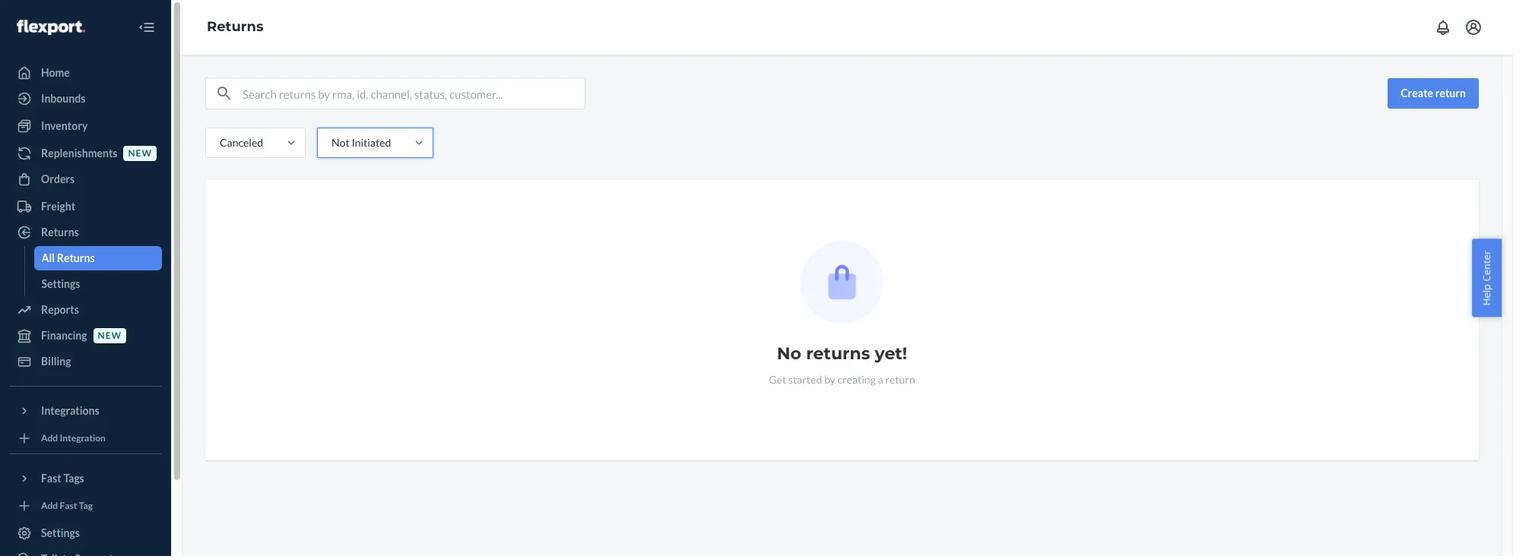 Task type: describe. For each thing, give the bounding box(es) containing it.
flexport logo image
[[17, 20, 85, 35]]

inbounds
[[41, 92, 85, 105]]

new for replenishments
[[128, 148, 152, 159]]

billing
[[41, 355, 71, 368]]

0 vertical spatial settings link
[[34, 272, 162, 297]]

freight
[[41, 200, 75, 213]]

billing link
[[9, 350, 162, 374]]

tag
[[79, 501, 93, 512]]

new for financing
[[98, 330, 122, 342]]

all returns link
[[34, 246, 162, 271]]

return inside button
[[1436, 87, 1466, 100]]

add fast tag
[[41, 501, 93, 512]]

get started by creating a return
[[769, 373, 916, 386]]

fast inside dropdown button
[[41, 472, 61, 485]]

help center
[[1480, 251, 1494, 306]]

Search returns by rma, id, channel, status, customer... text field
[[243, 78, 585, 109]]

1 settings from the top
[[41, 278, 80, 291]]

2 vertical spatial returns
[[57, 252, 95, 265]]

open notifications image
[[1435, 18, 1453, 37]]

reports
[[41, 303, 79, 316]]

close navigation image
[[138, 18, 156, 37]]

center
[[1480, 251, 1494, 282]]

0 horizontal spatial returns link
[[9, 221, 162, 245]]

freight link
[[9, 195, 162, 219]]

inbounds link
[[9, 87, 162, 111]]

integrations button
[[9, 399, 162, 424]]

canceled
[[220, 136, 263, 149]]

inventory link
[[9, 114, 162, 138]]

reports link
[[9, 298, 162, 322]]

2 settings from the top
[[41, 527, 80, 540]]

inventory
[[41, 119, 88, 132]]

add for add integration
[[41, 433, 58, 445]]

initiated
[[352, 136, 391, 149]]

not
[[332, 136, 350, 149]]

by
[[824, 373, 836, 386]]

started
[[789, 373, 822, 386]]

home
[[41, 66, 70, 79]]

orders
[[41, 173, 75, 186]]

home link
[[9, 61, 162, 85]]



Task type: locate. For each thing, give the bounding box(es) containing it.
fast left the tags
[[41, 472, 61, 485]]

open account menu image
[[1465, 18, 1483, 37]]

add for add fast tag
[[41, 501, 58, 512]]

1 horizontal spatial return
[[1436, 87, 1466, 100]]

not initiated
[[332, 136, 391, 149]]

0 vertical spatial returns link
[[207, 18, 264, 35]]

no returns yet!
[[777, 344, 908, 364]]

help center button
[[1473, 239, 1502, 317]]

0 vertical spatial returns
[[207, 18, 264, 35]]

0 horizontal spatial new
[[98, 330, 122, 342]]

fast left tag
[[60, 501, 77, 512]]

1 horizontal spatial returns link
[[207, 18, 264, 35]]

yet!
[[875, 344, 908, 364]]

financing
[[41, 329, 87, 342]]

settings up reports at the bottom left
[[41, 278, 80, 291]]

2 add from the top
[[41, 501, 58, 512]]

new
[[128, 148, 152, 159], [98, 330, 122, 342]]

settings link
[[34, 272, 162, 297], [9, 522, 162, 546]]

create return
[[1401, 87, 1466, 100]]

empty list image
[[801, 241, 884, 324]]

1 vertical spatial new
[[98, 330, 122, 342]]

returns
[[806, 344, 870, 364]]

1 vertical spatial return
[[886, 373, 916, 386]]

fast
[[41, 472, 61, 485], [60, 501, 77, 512]]

add down fast tags
[[41, 501, 58, 512]]

create return button
[[1388, 78, 1479, 109]]

integration
[[60, 433, 106, 445]]

fast inside "link"
[[60, 501, 77, 512]]

add left integration
[[41, 433, 58, 445]]

1 add from the top
[[41, 433, 58, 445]]

fast tags button
[[9, 467, 162, 491]]

1 vertical spatial fast
[[60, 501, 77, 512]]

0 vertical spatial fast
[[41, 472, 61, 485]]

tags
[[63, 472, 84, 485]]

add integration link
[[9, 430, 162, 448]]

replenishments
[[41, 147, 117, 160]]

all returns
[[41, 252, 95, 265]]

0 vertical spatial settings
[[41, 278, 80, 291]]

settings
[[41, 278, 80, 291], [41, 527, 80, 540]]

0 vertical spatial add
[[41, 433, 58, 445]]

add inside "link"
[[41, 501, 58, 512]]

0 vertical spatial return
[[1436, 87, 1466, 100]]

settings link down the 'add fast tag' "link"
[[9, 522, 162, 546]]

1 vertical spatial settings
[[41, 527, 80, 540]]

orders link
[[9, 167, 162, 192]]

settings link down all returns link
[[34, 272, 162, 297]]

add integration
[[41, 433, 106, 445]]

0 horizontal spatial return
[[886, 373, 916, 386]]

no
[[777, 344, 802, 364]]

0 vertical spatial new
[[128, 148, 152, 159]]

get
[[769, 373, 787, 386]]

all
[[41, 252, 55, 265]]

add
[[41, 433, 58, 445], [41, 501, 58, 512]]

returns link
[[207, 18, 264, 35], [9, 221, 162, 245]]

new down reports link
[[98, 330, 122, 342]]

returns
[[207, 18, 264, 35], [41, 226, 79, 239], [57, 252, 95, 265]]

new up orders link
[[128, 148, 152, 159]]

settings down add fast tag
[[41, 527, 80, 540]]

1 vertical spatial returns
[[41, 226, 79, 239]]

fast tags
[[41, 472, 84, 485]]

1 vertical spatial returns link
[[9, 221, 162, 245]]

integrations
[[41, 405, 99, 418]]

help
[[1480, 284, 1494, 306]]

a
[[878, 373, 884, 386]]

1 horizontal spatial new
[[128, 148, 152, 159]]

1 vertical spatial settings link
[[9, 522, 162, 546]]

creating
[[838, 373, 876, 386]]

1 vertical spatial add
[[41, 501, 58, 512]]

add fast tag link
[[9, 497, 162, 516]]

return right create
[[1436, 87, 1466, 100]]

create
[[1401, 87, 1434, 100]]

return right a
[[886, 373, 916, 386]]

return
[[1436, 87, 1466, 100], [886, 373, 916, 386]]



Task type: vqa. For each thing, say whether or not it's contained in the screenshot.
Additional
no



